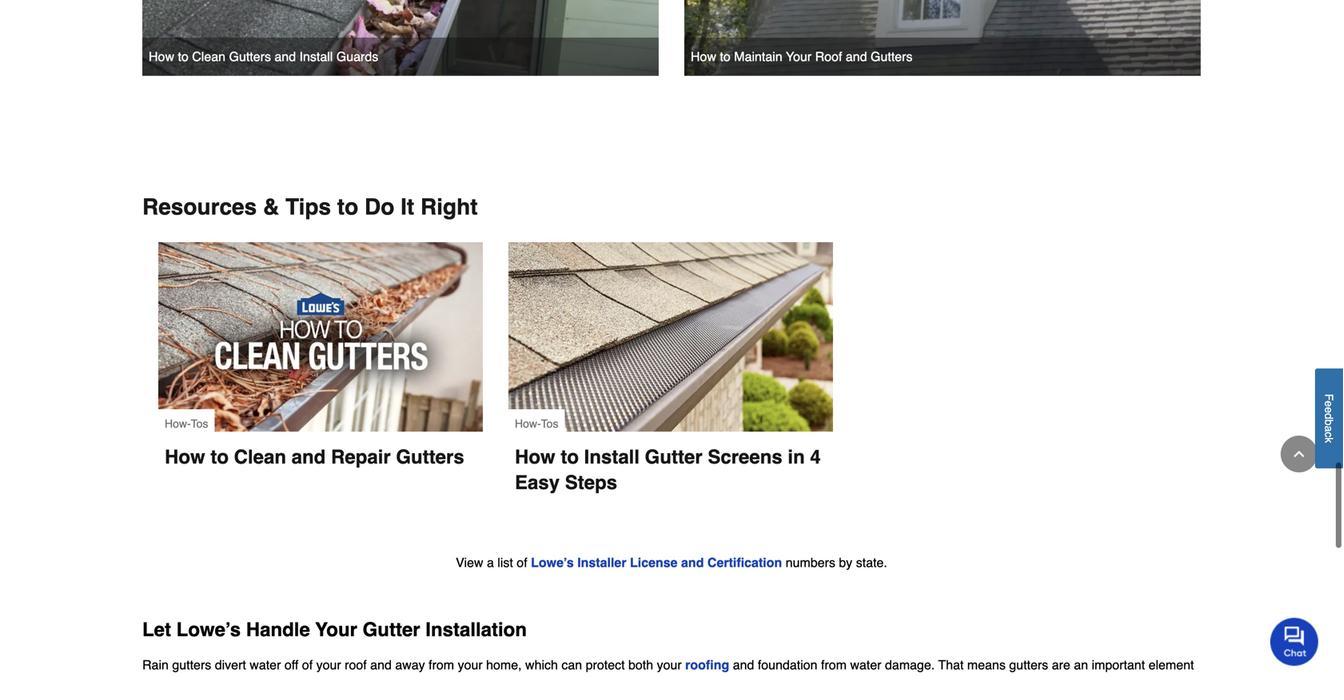 Task type: describe. For each thing, give the bounding box(es) containing it.
resources
[[142, 194, 257, 220]]

sagging,
[[796, 677, 844, 678]]

and left repair
[[292, 446, 326, 468]]

new
[[985, 677, 1008, 678]]

and down the off
[[276, 677, 297, 678]]

screens
[[708, 446, 783, 468]]

lowe's installer license and certification link
[[531, 556, 783, 570]]

of down means
[[970, 677, 981, 678]]

home's
[[185, 677, 226, 678]]

roof
[[345, 658, 367, 673]]

away
[[395, 658, 425, 673]]

of down 'rain' at the left
[[142, 677, 153, 678]]

chat invite button image
[[1271, 618, 1320, 666]]

tos for install
[[541, 418, 559, 430]]

water for divert
[[250, 658, 281, 673]]

1 you from the left
[[491, 677, 512, 678]]

c
[[1323, 432, 1336, 438]]

easy
[[515, 472, 560, 494]]

f e e d b a c k
[[1323, 394, 1336, 443]]

0 horizontal spatial lowe's
[[177, 619, 241, 641]]

&
[[263, 194, 279, 220]]

tips
[[286, 194, 331, 220]]

a inside button
[[1323, 426, 1336, 432]]

how-tos for how to install gutter screens in 4 easy steps
[[515, 418, 559, 430]]

in down both
[[640, 677, 650, 678]]

in left top
[[388, 677, 398, 678]]

and up see
[[733, 658, 755, 673]]

might
[[872, 677, 903, 678]]

gutters left the are
[[1010, 658, 1049, 673]]

right
[[421, 194, 478, 220]]

of right the off
[[302, 658, 313, 673]]

and inside button
[[275, 49, 296, 64]]

repair
[[331, 446, 391, 468]]

which
[[526, 658, 558, 673]]

gutters inside button
[[871, 49, 913, 64]]

means
[[968, 658, 1006, 673]]

foundation
[[758, 658, 818, 673]]

roofing
[[686, 658, 730, 673]]

protect
[[586, 658, 625, 673]]

chevron up image
[[1292, 446, 1308, 462]]

certification
[[708, 556, 783, 570]]

k
[[1323, 438, 1336, 443]]

see
[[740, 677, 760, 678]]

installer
[[578, 556, 627, 570]]

how to maintain your roof and gutters
[[691, 49, 913, 64]]

and up 'kept'
[[370, 658, 392, 673]]

your for handle
[[315, 619, 358, 641]]

0 vertical spatial lowe's
[[531, 556, 574, 570]]

1 vertical spatial a
[[487, 556, 494, 570]]

top
[[401, 677, 419, 678]]

standing
[[553, 677, 602, 678]]

d
[[1323, 414, 1336, 420]]

that
[[939, 658, 964, 673]]

let
[[142, 619, 171, 641]]

water for from
[[851, 658, 882, 673]]

how to clean and repair gutters
[[165, 446, 465, 468]]

2 be from the left
[[907, 677, 921, 678]]

gutter inside how to install gutter screens in 4 easy steps
[[645, 446, 703, 468]]

tos for clean
[[191, 418, 208, 430]]

should
[[301, 677, 339, 678]]

f
[[1323, 394, 1336, 401]]

roof
[[816, 49, 843, 64]]

notice
[[516, 677, 550, 678]]

1 be from the left
[[342, 677, 356, 678]]

let lowe's handle your gutter installation
[[142, 619, 527, 641]]

resources & tips to do it right
[[142, 194, 478, 220]]

an
[[1075, 658, 1089, 673]]

roofing link
[[686, 658, 730, 673]]

gutters up home's
[[172, 658, 211, 673]]

2 e from the top
[[1323, 407, 1336, 414]]

1 horizontal spatial gutters
[[396, 446, 465, 468]]

do
[[365, 194, 395, 220]]

how to install gutter screens in 4 easy steps
[[515, 446, 827, 494]]

install inside button
[[300, 49, 333, 64]]



Task type: locate. For each thing, give the bounding box(es) containing it.
2 tos from the left
[[541, 418, 559, 430]]

gutter up away
[[363, 619, 420, 641]]

tos
[[191, 418, 208, 430], [541, 418, 559, 430]]

lowe's
[[531, 556, 574, 570], [177, 619, 241, 641]]

both
[[629, 658, 654, 673]]

b
[[1323, 420, 1336, 426]]

how to clean gutters and install guards button
[[142, 0, 659, 76]]

steps
[[565, 472, 618, 494]]

install left guards
[[300, 49, 333, 64]]

1 horizontal spatial how-
[[515, 418, 541, 430]]

how-
[[165, 418, 191, 430], [515, 418, 541, 430]]

to inside button
[[720, 49, 731, 64]]

1 horizontal spatial lowe's
[[531, 556, 574, 570]]

rain gutters divert water off of your roof and away from your home, which can protect both your roofing
[[142, 658, 730, 673]]

0 horizontal spatial a
[[487, 556, 494, 570]]

gutters
[[229, 49, 271, 64], [871, 49, 913, 64], [396, 446, 465, 468]]

how to clean gutters and install guards
[[149, 49, 379, 64]]

2 you from the left
[[848, 677, 869, 678]]

0 horizontal spatial how-tos
[[165, 418, 208, 430]]

lowe's right list
[[531, 556, 574, 570]]

1 from from the left
[[429, 658, 454, 673]]

1 how- from the left
[[165, 418, 191, 430]]

how
[[149, 49, 174, 64], [691, 49, 717, 64], [165, 446, 205, 468], [515, 446, 556, 468]]

view
[[456, 556, 484, 570]]

how for how to maintain your roof and gutters
[[691, 49, 717, 64]]

water down protect
[[605, 677, 637, 678]]

be down the damage.
[[907, 677, 921, 678]]

be
[[342, 677, 356, 678], [907, 677, 921, 678]]

2 horizontal spatial gutters
[[871, 49, 913, 64]]

can
[[562, 658, 582, 673]]

install up steps
[[584, 446, 640, 468]]

exterior
[[230, 677, 272, 678]]

0 vertical spatial clean
[[192, 49, 226, 64]]

numbers
[[786, 556, 836, 570]]

1 horizontal spatial be
[[907, 677, 921, 678]]

how for how to install gutter screens in 4 easy steps
[[515, 446, 556, 468]]

1 vertical spatial lowe's
[[177, 619, 241, 641]]

and inside button
[[846, 49, 868, 64]]

in left 4
[[788, 446, 805, 468]]

clean
[[192, 49, 226, 64], [234, 446, 286, 468]]

clean for and
[[234, 446, 286, 468]]

0 horizontal spatial clean
[[192, 49, 226, 64]]

e
[[1323, 401, 1336, 407], [1323, 407, 1336, 414]]

a video about how to maintain your roof and gutters. image
[[685, 0, 1201, 76]]

from up condition.
[[429, 658, 454, 673]]

your up roof
[[315, 619, 358, 641]]

handle
[[246, 619, 310, 641]]

1 horizontal spatial clean
[[234, 446, 286, 468]]

damage.
[[886, 658, 935, 673]]

in
[[788, 446, 805, 468], [388, 677, 398, 678], [640, 677, 650, 678], [925, 677, 935, 678]]

you down home,
[[491, 677, 512, 678]]

ensure
[[1068, 677, 1108, 678]]

and foundation from water damage. that means gutters are an important element of your home's exterior and should be kept in top condition. if you notice standing water in your gutters or see them sagging, you might be in need of new gutters to ensure your home i
[[142, 658, 1195, 678]]

a video on how to clean and repair gutters. image
[[158, 242, 483, 432]]

f e e d b a c k button
[[1316, 369, 1344, 469]]

1 vertical spatial install
[[584, 446, 640, 468]]

how-tos
[[165, 418, 208, 430], [515, 418, 559, 430]]

if
[[481, 677, 488, 678]]

and left guards
[[275, 49, 296, 64]]

divert
[[215, 658, 246, 673]]

installation
[[426, 619, 527, 641]]

0 horizontal spatial from
[[429, 658, 454, 673]]

gutters inside button
[[229, 49, 271, 64]]

gutter
[[645, 446, 703, 468], [363, 619, 420, 641]]

gutter left screens
[[645, 446, 703, 468]]

2 how- from the left
[[515, 418, 541, 430]]

a
[[1323, 426, 1336, 432], [487, 556, 494, 570]]

home
[[1140, 677, 1172, 678]]

of
[[517, 556, 528, 570], [302, 658, 313, 673], [142, 677, 153, 678], [970, 677, 981, 678]]

2 horizontal spatial water
[[851, 658, 882, 673]]

and right roof
[[846, 49, 868, 64]]

1 e from the top
[[1323, 401, 1336, 407]]

from inside and foundation from water damage. that means gutters are an important element of your home's exterior and should be kept in top condition. if you notice standing water in your gutters or see them sagging, you might be in need of new gutters to ensure your home i
[[822, 658, 847, 673]]

0 vertical spatial install
[[300, 49, 333, 64]]

1 tos from the left
[[191, 418, 208, 430]]

in down the damage.
[[925, 677, 935, 678]]

need
[[938, 677, 967, 678]]

0 horizontal spatial tos
[[191, 418, 208, 430]]

a up k
[[1323, 426, 1336, 432]]

of right list
[[517, 556, 528, 570]]

your left roof
[[786, 49, 812, 64]]

0 horizontal spatial install
[[300, 49, 333, 64]]

0 horizontal spatial water
[[250, 658, 281, 673]]

0 horizontal spatial you
[[491, 677, 512, 678]]

be down roof
[[342, 677, 356, 678]]

how to maintain your roof and gutters button
[[685, 0, 1201, 76]]

e up d
[[1323, 401, 1336, 407]]

license
[[630, 556, 678, 570]]

condition.
[[422, 677, 477, 678]]

lowe's up divert
[[177, 619, 241, 641]]

gutters
[[172, 658, 211, 673], [1010, 658, 1049, 673], [682, 677, 721, 678], [1012, 677, 1051, 678]]

2 from from the left
[[822, 658, 847, 673]]

1 horizontal spatial how-tos
[[515, 418, 559, 430]]

1 horizontal spatial gutter
[[645, 446, 703, 468]]

gutters right new
[[1012, 677, 1051, 678]]

or
[[725, 677, 736, 678]]

how for how to clean gutters and install guards
[[149, 49, 174, 64]]

maintain
[[735, 49, 783, 64]]

install
[[300, 49, 333, 64], [584, 446, 640, 468]]

0 vertical spatial gutter
[[645, 446, 703, 468]]

state.
[[856, 556, 888, 570]]

scroll to top element
[[1281, 436, 1318, 473]]

a video explaining how to clean and install gutter guards. image
[[142, 0, 659, 76]]

0 horizontal spatial how-
[[165, 418, 191, 430]]

gutter screens on home. image
[[509, 242, 833, 432]]

your for maintain
[[786, 49, 812, 64]]

how- for how to clean and repair gutters
[[165, 418, 191, 430]]

list
[[498, 556, 513, 570]]

how inside button
[[149, 49, 174, 64]]

1 vertical spatial your
[[315, 619, 358, 641]]

1 horizontal spatial from
[[822, 658, 847, 673]]

0 horizontal spatial your
[[315, 619, 358, 641]]

off
[[285, 658, 299, 673]]

how inside button
[[691, 49, 717, 64]]

install inside how to install gutter screens in 4 easy steps
[[584, 446, 640, 468]]

gutters down the roofing link
[[682, 677, 721, 678]]

guards
[[337, 49, 379, 64]]

to for how to install gutter screens in 4 easy steps
[[561, 446, 579, 468]]

how for how to clean and repair gutters
[[165, 446, 205, 468]]

from up sagging,
[[822, 658, 847, 673]]

important
[[1092, 658, 1146, 673]]

0 horizontal spatial gutters
[[229, 49, 271, 64]]

your
[[316, 658, 341, 673], [458, 658, 483, 673], [657, 658, 682, 673], [157, 677, 182, 678], [654, 677, 679, 678], [1111, 677, 1136, 678]]

view a list of lowe's installer license and certification numbers by state.
[[456, 556, 888, 570]]

and right license
[[682, 556, 704, 570]]

how inside how to install gutter screens in 4 easy steps
[[515, 446, 556, 468]]

1 horizontal spatial a
[[1323, 426, 1336, 432]]

in inside how to install gutter screens in 4 easy steps
[[788, 446, 805, 468]]

1 horizontal spatial your
[[786, 49, 812, 64]]

to inside how to install gutter screens in 4 easy steps
[[561, 446, 579, 468]]

you left might
[[848, 677, 869, 678]]

home,
[[486, 658, 522, 673]]

how- for how to install gutter screens in 4 easy steps
[[515, 418, 541, 430]]

1 horizontal spatial water
[[605, 677, 637, 678]]

water up might
[[851, 658, 882, 673]]

it
[[401, 194, 415, 220]]

kept
[[360, 677, 384, 678]]

and
[[275, 49, 296, 64], [846, 49, 868, 64], [292, 446, 326, 468], [682, 556, 704, 570], [370, 658, 392, 673], [733, 658, 755, 673], [276, 677, 297, 678]]

0 horizontal spatial gutter
[[363, 619, 420, 641]]

4
[[811, 446, 821, 468]]

2 how-tos from the left
[[515, 418, 559, 430]]

water up exterior
[[250, 658, 281, 673]]

are
[[1052, 658, 1071, 673]]

clean inside how to clean gutters and install guards button
[[192, 49, 226, 64]]

water
[[250, 658, 281, 673], [851, 658, 882, 673], [605, 677, 637, 678]]

to for how to maintain your roof and gutters
[[720, 49, 731, 64]]

to inside button
[[178, 49, 189, 64]]

1 horizontal spatial you
[[848, 677, 869, 678]]

to for how to clean and repair gutters
[[211, 446, 229, 468]]

1 vertical spatial gutter
[[363, 619, 420, 641]]

1 horizontal spatial install
[[584, 446, 640, 468]]

1 horizontal spatial tos
[[541, 418, 559, 430]]

rain
[[142, 658, 169, 673]]

1 how-tos from the left
[[165, 418, 208, 430]]

your inside how to maintain your roof and gutters button
[[786, 49, 812, 64]]

by
[[839, 556, 853, 570]]

your
[[786, 49, 812, 64], [315, 619, 358, 641]]

a left list
[[487, 556, 494, 570]]

element
[[1149, 658, 1195, 673]]

you
[[491, 677, 512, 678], [848, 677, 869, 678]]

them
[[764, 677, 792, 678]]

e up 'b'
[[1323, 407, 1336, 414]]

clean for gutters
[[192, 49, 226, 64]]

0 vertical spatial a
[[1323, 426, 1336, 432]]

to for how to clean gutters and install guards
[[178, 49, 189, 64]]

to
[[178, 49, 189, 64], [720, 49, 731, 64], [337, 194, 359, 220], [211, 446, 229, 468], [561, 446, 579, 468], [1054, 677, 1065, 678]]

to inside and foundation from water damage. that means gutters are an important element of your home's exterior and should be kept in top condition. if you notice standing water in your gutters or see them sagging, you might be in need of new gutters to ensure your home i
[[1054, 677, 1065, 678]]

from
[[429, 658, 454, 673], [822, 658, 847, 673]]

0 horizontal spatial be
[[342, 677, 356, 678]]

0 vertical spatial your
[[786, 49, 812, 64]]

1 vertical spatial clean
[[234, 446, 286, 468]]

how-tos for how to clean and repair gutters
[[165, 418, 208, 430]]



Task type: vqa. For each thing, say whether or not it's contained in the screenshot.
the be to the right
yes



